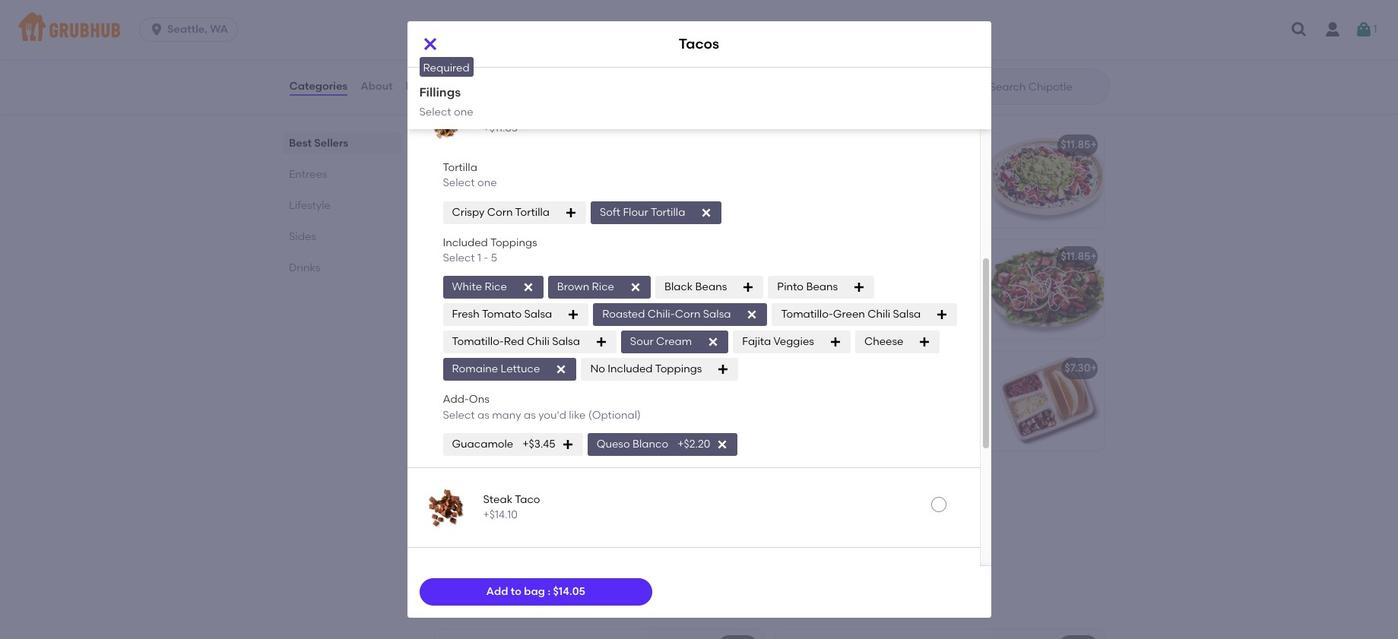 Task type: describe. For each thing, give the bounding box(es) containing it.
salsa for roasted chili-corn salsa
[[703, 308, 731, 321]]

select inside add-ons select as many as you'd like (optional)
[[443, 409, 475, 422]]

add-ons select as many as you'd like (optional)
[[443, 393, 641, 422]]

side
[[480, 495, 501, 508]]

svg image for fajita veggies
[[829, 336, 842, 348]]

fajita
[[742, 335, 771, 348]]

roasted chili-corn salsa
[[602, 308, 731, 321]]

reviews
[[406, 80, 448, 93]]

1 vertical spatial quesadilla
[[471, 474, 528, 487]]

cheese for cheese in a flour tortilla with your choice of meat, sofritas or fajita veggies and three included sides.
[[444, 272, 483, 285]]

romaine
[[452, 363, 498, 376]]

0 vertical spatial entrees
[[431, 93, 491, 112]]

chili-
[[648, 308, 675, 321]]

fruit
[[489, 511, 510, 524]]

tortilla inside tortilla select one
[[443, 161, 477, 174]]

main navigation navigation
[[0, 0, 1398, 59]]

0 horizontal spatial corn
[[487, 206, 513, 219]]

veggies
[[774, 335, 814, 348]]

served
[[512, 418, 547, 431]]

+ for "kid's build your own" "image" on the right bottom of the page
[[1091, 362, 1097, 375]]

fresh
[[452, 308, 480, 321]]

svg image for black beans
[[742, 282, 754, 294]]

guacamole,
[[500, 402, 562, 415]]

green
[[833, 308, 865, 321]]

brown
[[557, 281, 589, 294]]

add to bag : $14.05
[[486, 585, 585, 598]]

categories
[[289, 80, 348, 93]]

with a side of rice and beans. includes fruit or kid's chips and organic juice or milk.
[[444, 495, 601, 539]]

organic
[[444, 526, 483, 539]]

chips & queso blanco
[[446, 8, 562, 21]]

roasted
[[602, 308, 645, 321]]

tomatillo-red chili salsa
[[452, 335, 580, 348]]

carne asada taco image
[[422, 17, 471, 65]]

balanced macros bowl image
[[649, 630, 763, 639]]

best for sides
[[289, 137, 311, 150]]

guacamole
[[452, 438, 513, 451]]

1 vertical spatial corn
[[675, 308, 701, 321]]

tortilla up included toppings select 1 - 5 on the top left of the page
[[515, 206, 550, 219]]

add
[[486, 585, 508, 598]]

toppings
[[464, 418, 510, 431]]

best seller for $4.30
[[453, 347, 499, 358]]

chili for red
[[527, 335, 550, 348]]

tacos inside button
[[855, 8, 885, 21]]

seller for $4.30
[[474, 347, 499, 358]]

$11.85 + for salad image
[[1061, 250, 1097, 263]]

steak taco +$14.10
[[483, 493, 540, 522]]

a inside cheese in a flour tortilla with your choice of meat, sofritas or fajita veggies and three included sides.
[[497, 272, 504, 285]]

black beans
[[664, 281, 727, 294]]

svg image for tomatillo-red chili salsa
[[595, 336, 607, 348]]

burrito image
[[649, 129, 763, 228]]

(optional)
[[588, 409, 641, 422]]

chili for green
[[868, 308, 890, 321]]

1 button
[[1355, 16, 1377, 43]]

black
[[664, 281, 693, 294]]

a inside your choice of freshly grilled meat, sofritas, or guacamole, and up to five toppings served in a soft or hard-shell tortilla.
[[561, 418, 568, 431]]

1 vertical spatial entrees
[[289, 168, 327, 181]]

svg image for no included toppings
[[717, 364, 729, 376]]

$11.85 for the burrito image
[[720, 139, 750, 152]]

bag
[[524, 585, 545, 598]]

+ for the burrito image
[[750, 139, 756, 152]]

1 horizontal spatial included
[[608, 363, 653, 376]]

rice for white rice
[[485, 281, 507, 294]]

salsa down sofritas
[[524, 308, 552, 321]]

$7.30 +
[[1065, 362, 1097, 375]]

grilled
[[555, 387, 587, 400]]

crispy corn tortilla
[[452, 206, 550, 219]]

tomato
[[482, 308, 522, 321]]

and inside cheese in a flour tortilla with your choice of meat, sofritas or fajita veggies and three included sides.
[[486, 303, 506, 316]]

svg image inside the 1 button
[[1355, 21, 1373, 39]]

or inside cheese in a flour tortilla with your choice of meat, sofritas or fajita veggies and three included sides.
[[567, 287, 577, 300]]

kid's build your own image
[[990, 352, 1104, 451]]

fresh tomato salsa
[[452, 308, 552, 321]]

seattle, wa button
[[139, 17, 244, 42]]

cream
[[656, 335, 692, 348]]

pinto beans
[[777, 281, 838, 294]]

or left milk.
[[513, 526, 523, 539]]

barbacoa taco image
[[422, 563, 471, 612]]

queso blanco
[[597, 438, 668, 451]]

up
[[588, 402, 601, 415]]

tacos image
[[649, 352, 763, 451]]

sides
[[289, 230, 316, 243]]

tacos button
[[843, 0, 1104, 58]]

tortilla right soft
[[651, 206, 685, 219]]

soft
[[570, 418, 590, 431]]

many
[[492, 409, 521, 422]]

to inside your choice of freshly grilled meat, sofritas, or guacamole, and up to five toppings served in a soft or hard-shell tortilla.
[[604, 402, 614, 415]]

no included toppings
[[590, 363, 702, 376]]

cheese in a flour tortilla with your choice of meat, sofritas or fajita veggies and three included sides.
[[444, 272, 618, 316]]

ons
[[469, 393, 490, 406]]

kid's quesadilla image
[[649, 464, 763, 563]]

wa
[[210, 23, 228, 36]]

add-
[[443, 393, 469, 406]]

in inside your choice of freshly grilled meat, sofritas, or guacamole, and up to five toppings served in a soft or hard-shell tortilla.
[[549, 418, 558, 431]]

in inside cheese in a flour tortilla with your choice of meat, sofritas or fajita veggies and three included sides.
[[485, 272, 495, 285]]

pinto
[[777, 281, 804, 294]]

salad image
[[990, 241, 1104, 339]]

quesadilla image
[[649, 241, 763, 339]]

+$2.20
[[678, 438, 710, 451]]

shell
[[473, 433, 496, 446]]

brown rice
[[557, 281, 614, 294]]

sofritas,
[[444, 402, 484, 415]]

$14.05
[[553, 585, 585, 598]]

1 horizontal spatial toppings
[[655, 363, 702, 376]]

sour cream
[[630, 335, 692, 348]]

$11.85 + for the burrito image
[[720, 139, 756, 152]]

rice
[[516, 495, 535, 508]]

Search Chipotle search field
[[988, 80, 1104, 94]]

sour
[[630, 335, 654, 348]]

tomatillo-green chili salsa
[[781, 308, 921, 321]]

five
[[444, 418, 462, 431]]

juice
[[486, 526, 510, 539]]

milk.
[[526, 526, 550, 539]]

svg image inside seattle, wa button
[[149, 22, 164, 37]]

+$14.10
[[483, 509, 518, 522]]

with
[[444, 495, 467, 508]]

taco
[[515, 493, 540, 506]]

your
[[444, 387, 466, 400]]

1 horizontal spatial tacos
[[679, 35, 719, 53]]

required
[[423, 62, 470, 75]]

+$3.45
[[523, 438, 556, 451]]

beans.
[[561, 495, 595, 508]]

fillings select one
[[419, 85, 473, 118]]

soft
[[600, 206, 620, 219]]

select inside fillings select one
[[419, 105, 451, 118]]

meat, inside cheese in a flour tortilla with your choice of meat, sofritas or fajita veggies and three included sides.
[[494, 287, 524, 300]]

+$11.85 button
[[407, 81, 980, 161]]

toppings inside included toppings select 1 - 5
[[490, 236, 537, 249]]

best for $11.85
[[793, 123, 813, 134]]



Task type: vqa. For each thing, say whether or not it's contained in the screenshot.
left "Included"
yes



Task type: locate. For each thing, give the bounding box(es) containing it.
0 vertical spatial seller
[[815, 123, 840, 134]]

0 horizontal spatial lifestyle
[[289, 199, 330, 212]]

kid's
[[444, 474, 469, 487]]

seattle, wa
[[167, 23, 228, 36]]

0 horizontal spatial meat,
[[494, 287, 524, 300]]

burrito bowl image
[[990, 129, 1104, 228]]

svg image
[[1290, 21, 1308, 39], [149, 22, 164, 37], [421, 35, 439, 53], [565, 207, 577, 219], [701, 207, 713, 219], [629, 282, 642, 294], [853, 282, 865, 294], [567, 309, 580, 321], [746, 309, 758, 321], [936, 309, 948, 321], [707, 336, 719, 348], [562, 439, 574, 451]]

choice inside cheese in a flour tortilla with your choice of meat, sofritas or fajita veggies and three included sides.
[[444, 287, 478, 300]]

1 vertical spatial toppings
[[655, 363, 702, 376]]

steak taco image
[[422, 483, 471, 532]]

1 vertical spatial in
[[549, 418, 558, 431]]

0 horizontal spatial chili
[[527, 335, 550, 348]]

of inside cheese in a flour tortilla with your choice of meat, sofritas or fajita veggies and three included sides.
[[481, 287, 491, 300]]

0 horizontal spatial entrees
[[289, 168, 327, 181]]

beans right pinto
[[806, 281, 838, 294]]

chili right green
[[868, 308, 890, 321]]

1 horizontal spatial 1
[[1373, 23, 1377, 36]]

fajita
[[580, 287, 607, 300]]

included up -
[[443, 236, 488, 249]]

0 vertical spatial flour
[[623, 206, 648, 219]]

to right up
[[604, 402, 614, 415]]

salsa down black beans
[[703, 308, 731, 321]]

salsa for tomatillo-red chili salsa
[[552, 335, 580, 348]]

1 horizontal spatial best seller
[[793, 123, 840, 134]]

a
[[497, 272, 504, 285], [561, 418, 568, 431], [470, 495, 477, 508]]

0 vertical spatial queso
[[489, 8, 523, 21]]

lifestyle left bag
[[431, 594, 499, 613]]

0 horizontal spatial blanco
[[525, 8, 562, 21]]

0 horizontal spatial tacos
[[444, 365, 474, 378]]

of up +$14.10
[[503, 495, 513, 508]]

about button
[[360, 59, 394, 114]]

2 vertical spatial best
[[453, 347, 472, 358]]

veggies
[[444, 303, 483, 316]]

reviews button
[[405, 59, 449, 114]]

drinks
[[289, 262, 320, 274]]

to left bag
[[511, 585, 522, 598]]

$11.85 +
[[720, 139, 756, 152], [1061, 139, 1097, 152], [1061, 250, 1097, 263]]

1 vertical spatial blanco
[[633, 438, 668, 451]]

categories button
[[289, 59, 348, 114]]

like
[[569, 409, 586, 422]]

lifestyle up the 'sides'
[[289, 199, 330, 212]]

0 vertical spatial one
[[454, 105, 473, 118]]

2 vertical spatial of
[[503, 495, 513, 508]]

included inside included toppings select 1 - 5
[[443, 236, 488, 249]]

best seller
[[793, 123, 840, 134], [453, 347, 499, 358]]

rice up tomato
[[485, 281, 507, 294]]

0 horizontal spatial cheese
[[444, 272, 483, 285]]

1 vertical spatial tacos
[[679, 35, 719, 53]]

in right served
[[549, 418, 558, 431]]

2 beans from the left
[[806, 281, 838, 294]]

choice inside your choice of freshly grilled meat, sofritas, or guacamole, and up to five toppings served in a soft or hard-shell tortilla.
[[469, 387, 504, 400]]

+
[[750, 139, 756, 152], [1091, 139, 1097, 152], [1091, 250, 1097, 263], [1091, 362, 1097, 375]]

tomatillo- for red
[[452, 335, 504, 348]]

beans for black beans
[[695, 281, 727, 294]]

no
[[590, 363, 605, 376]]

0 vertical spatial a
[[497, 272, 504, 285]]

and left three
[[486, 303, 506, 316]]

1 vertical spatial flour
[[507, 272, 532, 285]]

cheese for cheese
[[864, 335, 904, 348]]

1 horizontal spatial seller
[[815, 123, 840, 134]]

2 horizontal spatial tacos
[[855, 8, 885, 21]]

cheese inside cheese in a flour tortilla with your choice of meat, sofritas or fajita veggies and three included sides.
[[444, 272, 483, 285]]

0 horizontal spatial best
[[289, 137, 311, 150]]

fajita veggies
[[742, 335, 814, 348]]

lettuce
[[501, 363, 540, 376]]

1 horizontal spatial corn
[[675, 308, 701, 321]]

1 horizontal spatial tomatillo-
[[781, 308, 833, 321]]

choice
[[444, 287, 478, 300], [469, 387, 504, 400]]

included down sour
[[608, 363, 653, 376]]

1 horizontal spatial to
[[604, 402, 614, 415]]

kid's quesadilla
[[444, 474, 528, 487]]

with
[[571, 272, 593, 285]]

0 horizontal spatial in
[[485, 272, 495, 285]]

5
[[491, 252, 497, 265]]

1 horizontal spatial a
[[497, 272, 504, 285]]

0 vertical spatial quesadilla
[[444, 250, 500, 263]]

meat, up up
[[589, 387, 620, 400]]

0 vertical spatial to
[[604, 402, 614, 415]]

entrees
[[431, 93, 491, 112], [289, 168, 327, 181]]

$11.85
[[720, 139, 750, 152], [1061, 139, 1091, 152], [1061, 250, 1091, 263]]

2 as from the left
[[524, 409, 536, 422]]

sellers
[[314, 137, 348, 150]]

0 vertical spatial choice
[[444, 287, 478, 300]]

beans right black
[[695, 281, 727, 294]]

burrito
[[444, 139, 479, 152]]

of inside your choice of freshly grilled meat, sofritas, or guacamole, and up to five toppings served in a soft or hard-shell tortilla.
[[506, 387, 516, 400]]

1 horizontal spatial meat,
[[589, 387, 620, 400]]

or
[[567, 287, 577, 300], [487, 402, 497, 415], [592, 418, 603, 431], [512, 511, 523, 524], [513, 526, 523, 539]]

corn down black beans
[[675, 308, 701, 321]]

2 rice from the left
[[592, 281, 614, 294]]

quesadilla up steak
[[471, 474, 528, 487]]

meat, inside your choice of freshly grilled meat, sofritas, or guacamole, and up to five toppings served in a soft or hard-shell tortilla.
[[589, 387, 620, 400]]

$4.30
[[726, 362, 754, 375]]

0 horizontal spatial to
[[511, 585, 522, 598]]

in down -
[[485, 272, 495, 285]]

chips
[[551, 511, 578, 524]]

0 horizontal spatial included
[[443, 236, 488, 249]]

cheese up "veggies"
[[444, 272, 483, 285]]

1 vertical spatial of
[[506, 387, 516, 400]]

select left -
[[443, 252, 475, 265]]

soft flour tortilla
[[600, 206, 685, 219]]

a left soft
[[561, 418, 568, 431]]

+$11.85
[[483, 122, 518, 135]]

1 vertical spatial queso
[[597, 438, 630, 451]]

best
[[793, 123, 813, 134], [289, 137, 311, 150], [453, 347, 472, 358]]

one inside fillings select one
[[454, 105, 473, 118]]

or down rice
[[512, 511, 523, 524]]

corn right crispy
[[487, 206, 513, 219]]

select up crispy
[[443, 177, 475, 190]]

chili right the red
[[527, 335, 550, 348]]

$11.85 for salad image
[[1061, 250, 1091, 263]]

1 vertical spatial tomatillo-
[[452, 335, 504, 348]]

1 vertical spatial best
[[289, 137, 311, 150]]

0 horizontal spatial seller
[[474, 347, 499, 358]]

a inside with a side of rice and beans. includes fruit or kid's chips and organic juice or milk.
[[470, 495, 477, 508]]

of up many
[[506, 387, 516, 400]]

chips
[[446, 8, 476, 21]]

1 vertical spatial 1
[[477, 252, 481, 265]]

beans for pinto beans
[[806, 281, 838, 294]]

1 inside included toppings select 1 - 5
[[477, 252, 481, 265]]

0 vertical spatial lifestyle
[[289, 199, 330, 212]]

0 vertical spatial best seller
[[793, 123, 840, 134]]

2 horizontal spatial a
[[561, 418, 568, 431]]

and inside your choice of freshly grilled meat, sofritas, or guacamole, and up to five toppings served in a soft or hard-shell tortilla.
[[565, 402, 585, 415]]

:
[[548, 585, 551, 598]]

meat, up three
[[494, 287, 524, 300]]

svg image
[[1355, 21, 1373, 39], [522, 282, 534, 294], [742, 282, 754, 294], [595, 336, 607, 348], [829, 336, 842, 348], [919, 336, 931, 348], [555, 364, 567, 376], [717, 364, 729, 376], [717, 439, 729, 451]]

select inside included toppings select 1 - 5
[[443, 252, 475, 265]]

1 vertical spatial a
[[561, 418, 568, 431]]

or down up
[[592, 418, 603, 431]]

best sellers
[[289, 137, 348, 150]]

or up toppings in the left of the page
[[487, 402, 497, 415]]

0 vertical spatial best
[[793, 123, 813, 134]]

2 vertical spatial tacos
[[444, 365, 474, 378]]

white
[[452, 281, 482, 294]]

tomatillo- down pinto beans
[[781, 308, 833, 321]]

0 horizontal spatial one
[[454, 105, 473, 118]]

one down fillings
[[454, 105, 473, 118]]

included
[[443, 236, 488, 249], [608, 363, 653, 376]]

one for tortilla
[[477, 177, 497, 190]]

1 horizontal spatial beans
[[806, 281, 838, 294]]

0 vertical spatial tomatillo-
[[781, 308, 833, 321]]

+ for salad image
[[1091, 250, 1097, 263]]

1 horizontal spatial rice
[[592, 281, 614, 294]]

1 horizontal spatial lifestyle
[[431, 594, 499, 613]]

rice up "sides."
[[592, 281, 614, 294]]

entrees down best sellers
[[289, 168, 327, 181]]

and up the kid's on the left of the page
[[538, 495, 558, 508]]

salsa for tomatillo-green chili salsa
[[893, 308, 921, 321]]

as
[[477, 409, 489, 422], [524, 409, 536, 422]]

chicken taco image
[[422, 97, 471, 145]]

1 vertical spatial cheese
[[864, 335, 904, 348]]

best seller for $11.85
[[793, 123, 840, 134]]

0 horizontal spatial as
[[477, 409, 489, 422]]

best for $4.30
[[453, 347, 472, 358]]

1 vertical spatial included
[[608, 363, 653, 376]]

rice for brown rice
[[592, 281, 614, 294]]

a left side
[[470, 495, 477, 508]]

1 horizontal spatial cheese
[[864, 335, 904, 348]]

fillings
[[419, 85, 461, 100]]

0 horizontal spatial beans
[[695, 281, 727, 294]]

1 horizontal spatial chili
[[868, 308, 890, 321]]

your choice of freshly grilled meat, sofritas, or guacamole, and up to five toppings served in a soft or hard-shell tortilla.
[[444, 387, 620, 446]]

toppings up 5
[[490, 236, 537, 249]]

&
[[479, 8, 487, 21]]

blanco right &
[[525, 8, 562, 21]]

select
[[419, 105, 451, 118], [443, 177, 475, 190], [443, 252, 475, 265], [443, 409, 475, 422]]

blanco inside button
[[525, 8, 562, 21]]

queso down (optional)
[[597, 438, 630, 451]]

1 horizontal spatial queso
[[597, 438, 630, 451]]

entrees down required
[[431, 93, 491, 112]]

one
[[454, 105, 473, 118], [477, 177, 497, 190]]

and down grilled
[[565, 402, 585, 415]]

or down with
[[567, 287, 577, 300]]

quesadilla up white
[[444, 250, 500, 263]]

1 horizontal spatial one
[[477, 177, 497, 190]]

of
[[481, 287, 491, 300], [506, 387, 516, 400], [503, 495, 513, 508]]

0 vertical spatial included
[[443, 236, 488, 249]]

svg image for romaine lettuce
[[555, 364, 567, 376]]

queso inside button
[[489, 8, 523, 21]]

toppings down cream
[[655, 363, 702, 376]]

queso right &
[[489, 8, 523, 21]]

choice down romaine lettuce
[[469, 387, 504, 400]]

0 vertical spatial tacos
[[855, 8, 885, 21]]

0 horizontal spatial queso
[[489, 8, 523, 21]]

and
[[486, 303, 506, 316], [565, 402, 585, 415], [538, 495, 558, 508], [581, 511, 601, 524]]

tortilla down burrito
[[443, 161, 477, 174]]

tortilla up sofritas
[[534, 272, 569, 285]]

quesadilla
[[444, 250, 500, 263], [471, 474, 528, 487]]

and down beans.
[[581, 511, 601, 524]]

0 horizontal spatial best seller
[[453, 347, 499, 358]]

0 vertical spatial of
[[481, 287, 491, 300]]

white rice
[[452, 281, 507, 294]]

included toppings select 1 - 5
[[443, 236, 537, 265]]

select down fillings
[[419, 105, 451, 118]]

select inside tortilla select one
[[443, 177, 475, 190]]

hard-
[[444, 433, 473, 446]]

1 horizontal spatial as
[[524, 409, 536, 422]]

0 vertical spatial in
[[485, 272, 495, 285]]

in
[[485, 272, 495, 285], [549, 418, 558, 431]]

crispy
[[452, 206, 485, 219]]

freshly
[[519, 387, 552, 400]]

1 as from the left
[[477, 409, 489, 422]]

cheese
[[444, 272, 483, 285], [864, 335, 904, 348]]

svg image for white rice
[[522, 282, 534, 294]]

steak
[[483, 493, 513, 506]]

svg image for cheese
[[919, 336, 931, 348]]

one for fillings
[[454, 105, 473, 118]]

1 vertical spatial choice
[[469, 387, 504, 400]]

1 horizontal spatial in
[[549, 418, 558, 431]]

tomatillo- for green
[[781, 308, 833, 321]]

0 vertical spatial blanco
[[525, 8, 562, 21]]

2 horizontal spatial best
[[793, 123, 813, 134]]

1 horizontal spatial best
[[453, 347, 472, 358]]

1 inside button
[[1373, 23, 1377, 36]]

0 vertical spatial meat,
[[494, 287, 524, 300]]

0 horizontal spatial rice
[[485, 281, 507, 294]]

flour right soft
[[623, 206, 648, 219]]

1 horizontal spatial flour
[[623, 206, 648, 219]]

1 vertical spatial one
[[477, 177, 497, 190]]

0 vertical spatial cheese
[[444, 272, 483, 285]]

1 beans from the left
[[695, 281, 727, 294]]

toppings
[[490, 236, 537, 249], [655, 363, 702, 376]]

$7.30
[[1065, 362, 1091, 375]]

as down ons at left
[[477, 409, 489, 422]]

tortilla.
[[498, 433, 534, 446]]

1 vertical spatial to
[[511, 585, 522, 598]]

select down add- on the left of the page
[[443, 409, 475, 422]]

of up tomato
[[481, 287, 491, 300]]

1 vertical spatial meat,
[[589, 387, 620, 400]]

your
[[596, 272, 618, 285]]

flour
[[623, 206, 648, 219], [507, 272, 532, 285]]

1 vertical spatial lifestyle
[[431, 594, 499, 613]]

red
[[504, 335, 524, 348]]

as left you'd
[[524, 409, 536, 422]]

seattle,
[[167, 23, 207, 36]]

three
[[509, 303, 536, 316]]

1 horizontal spatial blanco
[[633, 438, 668, 451]]

a down 5
[[497, 272, 504, 285]]

flour up sofritas
[[507, 272, 532, 285]]

2 vertical spatial a
[[470, 495, 477, 508]]

cheese down tomatillo-green chili salsa at the right of the page
[[864, 335, 904, 348]]

sofritas
[[527, 287, 564, 300]]

0 horizontal spatial flour
[[507, 272, 532, 285]]

flour inside cheese in a flour tortilla with your choice of meat, sofritas or fajita veggies and three included sides.
[[507, 272, 532, 285]]

blanco
[[525, 8, 562, 21], [633, 438, 668, 451]]

wholesome bowl image
[[990, 630, 1104, 639]]

0 horizontal spatial a
[[470, 495, 477, 508]]

1 vertical spatial seller
[[474, 347, 499, 358]]

1 vertical spatial best seller
[[453, 347, 499, 358]]

lifestyle
[[289, 199, 330, 212], [431, 594, 499, 613]]

1 rice from the left
[[485, 281, 507, 294]]

seller for $11.85
[[815, 123, 840, 134]]

0 vertical spatial chili
[[868, 308, 890, 321]]

blanco left +$2.20
[[633, 438, 668, 451]]

1 horizontal spatial entrees
[[431, 93, 491, 112]]

tomatillo- up romaine
[[452, 335, 504, 348]]

1 vertical spatial chili
[[527, 335, 550, 348]]

one inside tortilla select one
[[477, 177, 497, 190]]

tortilla inside cheese in a flour tortilla with your choice of meat, sofritas or fajita veggies and three included sides.
[[534, 272, 569, 285]]

tortilla
[[443, 161, 477, 174], [515, 206, 550, 219], [651, 206, 685, 219], [534, 272, 569, 285]]

salsa right green
[[893, 308, 921, 321]]

romaine lettuce
[[452, 363, 540, 376]]

one up crispy corn tortilla
[[477, 177, 497, 190]]

chips & queso blanco button
[[435, 0, 831, 58]]

0 horizontal spatial 1
[[477, 252, 481, 265]]

of inside with a side of rice and beans. includes fruit or kid's chips and organic juice or milk.
[[503, 495, 513, 508]]

choice up "veggies"
[[444, 287, 478, 300]]

0 vertical spatial corn
[[487, 206, 513, 219]]

0 vertical spatial toppings
[[490, 236, 537, 249]]

salsa down included
[[552, 335, 580, 348]]



